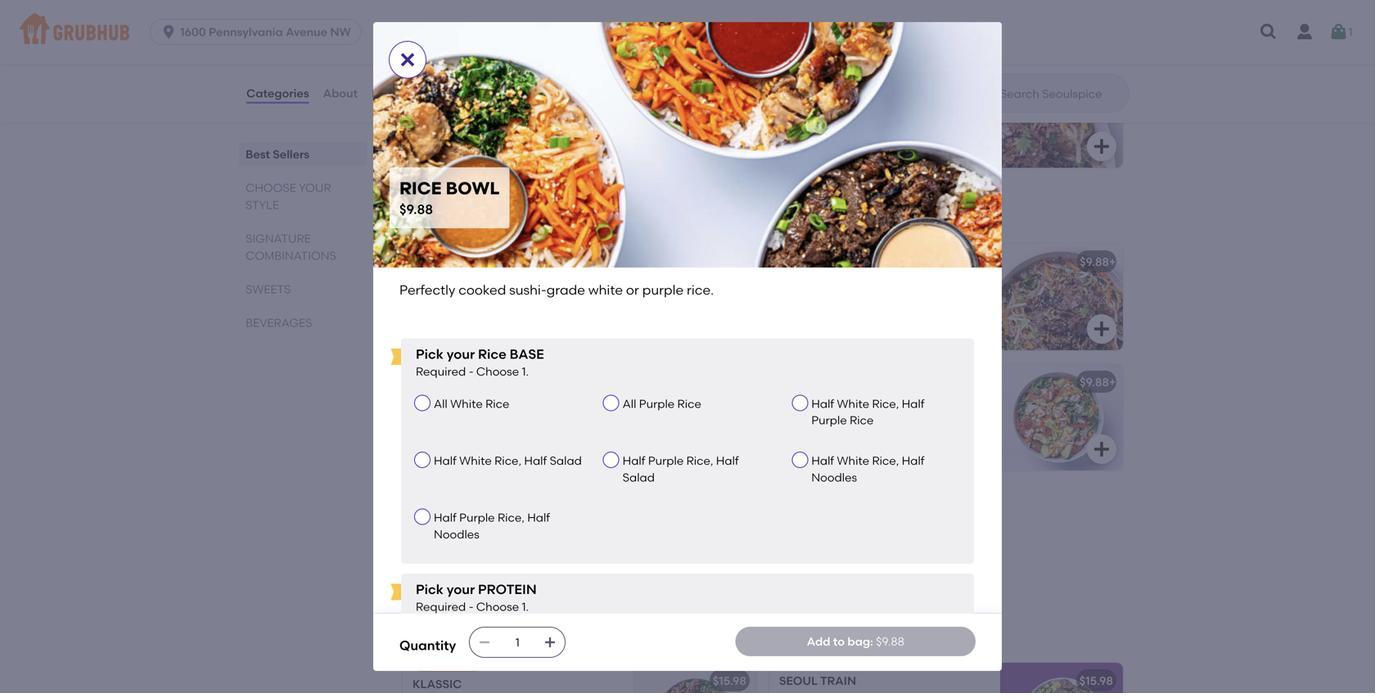 Task type: vqa. For each thing, say whether or not it's contained in the screenshot.
the bottom Required
yes



Task type: locate. For each thing, give the bounding box(es) containing it.
your up korrito
[[447, 346, 475, 362]]

rice
[[478, 346, 506, 362], [485, 397, 509, 411], [677, 397, 701, 411], [850, 413, 874, 427]]

categories button
[[246, 64, 310, 123]]

in down your
[[531, 415, 540, 429]]

salad image
[[1000, 364, 1123, 471]]

noodles inside half purple rice, half noodles
[[434, 527, 479, 541]]

$9.88 +
[[713, 255, 749, 269], [1080, 255, 1116, 269], [1080, 375, 1116, 389]]

svg image
[[1329, 22, 1348, 42], [1092, 137, 1112, 156], [725, 439, 745, 459], [725, 560, 745, 579], [478, 636, 491, 649]]

0 horizontal spatial choose
[[246, 181, 296, 195]]

0 horizontal spatial salad
[[550, 454, 582, 468]]

1 horizontal spatial a
[[842, 331, 850, 345]]

and inside korean-style burrito!  your choice of ingredients wrapped in white or purple rice and nori (seaweed).
[[475, 432, 497, 445]]

your
[[299, 181, 331, 195], [480, 205, 531, 226]]

rice, left iceberg
[[872, 397, 899, 411]]

in inside chewy and delicious gluten-free noodles (japchae) made from sweet potato starch, tossed with carrots and kale in a delicious soy-garlic- sesame marinade.
[[830, 331, 840, 345]]

signature inside 'signature combinations'
[[246, 232, 311, 246]]

pick inside pick your protein required - choose 1.
[[416, 582, 443, 598]]

bowl
[[445, 114, 480, 128], [446, 178, 500, 199], [442, 258, 478, 272], [442, 495, 477, 509]]

salad for half purple rice, half salad
[[623, 470, 655, 484]]

combinations
[[246, 249, 336, 263], [507, 624, 650, 645]]

0 vertical spatial a
[[842, 331, 850, 345]]

protein,
[[541, 535, 583, 549]]

the
[[413, 519, 433, 533]]

purple right of
[[639, 397, 675, 411]]

0 vertical spatial required
[[416, 365, 466, 379]]

0 vertical spatial noodles
[[855, 114, 912, 128]]

sushi-
[[508, 281, 540, 295], [509, 282, 547, 298]]

1 best seller from the left
[[422, 238, 472, 250]]

noodles inside half white rice, half noodles
[[811, 470, 857, 484]]

half
[[811, 397, 834, 411], [902, 397, 925, 411], [434, 454, 457, 468], [524, 454, 547, 468], [623, 454, 645, 468], [716, 454, 739, 468], [811, 454, 834, 468], [902, 454, 925, 468], [434, 511, 457, 525], [527, 511, 550, 525]]

choose inside pick your protein required - choose 1.
[[476, 600, 519, 614]]

$9.88 inside noodles $9.88 +
[[855, 133, 884, 147]]

1 choose from the top
[[476, 365, 519, 379]]

0 vertical spatial in
[[830, 331, 840, 345]]

1 - from the top
[[469, 365, 474, 379]]

pick
[[416, 346, 443, 362], [471, 535, 494, 549], [416, 582, 443, 598]]

noodles
[[855, 114, 912, 128], [779, 258, 836, 272]]

1. down base
[[522, 365, 529, 379]]

choose
[[476, 365, 519, 379], [476, 600, 519, 614]]

choose your style up rice bowl
[[399, 205, 589, 226]]

$9.88 inside rice bowl $9.88 +
[[415, 133, 444, 147]]

rice inside rice bowl $9.88 +
[[415, 114, 442, 128]]

1 horizontal spatial noodles
[[855, 114, 912, 128]]

0 horizontal spatial noodles
[[779, 258, 836, 272]]

2 1. from the top
[[522, 600, 529, 614]]

all for all purple rice
[[623, 397, 636, 411]]

your inside pick your rice base required - choose 1.
[[447, 346, 475, 362]]

1 button
[[1329, 17, 1353, 47]]

bowl down rice bowl $9.88
[[442, 258, 478, 272]]

0 vertical spatial combinations
[[246, 249, 336, 263]]

and
[[820, 281, 842, 295], [779, 331, 801, 345], [845, 398, 867, 412], [475, 432, 497, 445], [500, 552, 522, 566]]

$9.88
[[415, 133, 444, 147], [855, 133, 884, 147], [399, 201, 433, 217], [713, 255, 742, 269], [1080, 255, 1109, 269], [1080, 375, 1109, 389], [876, 635, 904, 649]]

rice down reviews
[[415, 114, 442, 128]]

kids bowl image
[[634, 484, 756, 591]]

seller
[[446, 238, 472, 250], [812, 238, 839, 250], [446, 657, 472, 669]]

0 vertical spatial choose
[[246, 181, 296, 195]]

noodles up veggies,
[[434, 527, 479, 541]]

bowl for kids bowl
[[442, 495, 477, 509]]

0 vertical spatial 1.
[[522, 365, 529, 379]]

combinations down toppings.
[[507, 624, 650, 645]]

white
[[450, 397, 483, 411], [837, 397, 869, 411], [459, 454, 492, 468], [837, 454, 869, 468]]

pick inside pick your rice base required - choose 1.
[[416, 346, 443, 362]]

rice inside rice bowl $9.88
[[399, 178, 442, 199]]

all up ingredients
[[434, 397, 448, 411]]

best seller up rice bowl
[[422, 238, 472, 250]]

+ inside noodles $9.88 +
[[884, 133, 891, 147]]

0 horizontal spatial noodles
[[434, 527, 479, 541]]

1 vertical spatial signature combinations
[[399, 624, 650, 645]]

+ inside rice bowl $9.88 +
[[444, 133, 451, 147]]

signature combinations down protein
[[399, 624, 650, 645]]

protein
[[478, 582, 537, 598]]

korean-style burrito!  your choice of ingredients wrapped in white or purple rice and nori (seaweed).
[[413, 398, 606, 445]]

pick up "sauce,"
[[471, 535, 494, 549]]

choose down base
[[476, 365, 519, 379]]

bowl down rice bowl $9.88 +
[[446, 178, 500, 199]]

1 1. from the top
[[522, 365, 529, 379]]

rice, for half white rice, half salad
[[494, 454, 521, 468]]

rice down crisp
[[850, 413, 874, 427]]

rice.
[[687, 282, 714, 298], [465, 298, 489, 312]]

bowl for rice bowl $9.88 +
[[445, 114, 480, 128]]

yelp image
[[1065, 82, 1108, 97]]

bowl inside rice bowl $9.88 +
[[445, 114, 480, 128]]

rice, down the all purple rice
[[686, 454, 713, 468]]

the perfect portion for smaller appetites! pick a base, protein, 3 veggies, sauce, and toppings.
[[413, 519, 593, 566]]

white inside half white rice, half noodles
[[837, 454, 869, 468]]

in down starch,
[[830, 331, 840, 345]]

signature up best seller klassic
[[399, 624, 503, 645]]

1 horizontal spatial $15.98
[[855, 23, 889, 37]]

0 vertical spatial pick
[[416, 346, 443, 362]]

a down starch,
[[842, 331, 850, 345]]

1 vertical spatial noodles
[[434, 527, 479, 541]]

white for half white rice, half purple rice
[[837, 397, 869, 411]]

0 horizontal spatial in
[[531, 415, 540, 429]]

rice down rice bowl $9.88 +
[[399, 178, 442, 199]]

$9.88 inside rice bowl $9.88
[[399, 201, 433, 217]]

0 vertical spatial signature combinations
[[246, 232, 336, 263]]

-
[[469, 365, 474, 379], [469, 600, 474, 614]]

0 horizontal spatial style
[[246, 198, 279, 212]]

1 required from the top
[[416, 365, 466, 379]]

required
[[416, 365, 466, 379], [416, 600, 466, 614]]

1
[[1348, 25, 1353, 39]]

starch,
[[820, 315, 858, 328]]

required inside pick your rice base required - choose 1.
[[416, 365, 466, 379]]

delicious up (japchae)
[[845, 281, 894, 295]]

bowl up perfect
[[442, 495, 477, 509]]

kale inside hearty kale and crisp iceberg lettuce.
[[820, 398, 843, 412]]

1 vertical spatial -
[[469, 600, 474, 614]]

0 horizontal spatial $15.98
[[713, 674, 746, 688]]

svg image
[[1259, 22, 1279, 42], [161, 24, 177, 40], [398, 50, 417, 70], [799, 137, 818, 156], [1092, 319, 1112, 339], [1092, 439, 1112, 459], [544, 636, 557, 649]]

0 horizontal spatial signature
[[246, 232, 311, 246]]

1 vertical spatial signature
[[399, 624, 503, 645]]

all
[[434, 397, 448, 411], [623, 397, 636, 411]]

grade
[[540, 281, 574, 295], [547, 282, 585, 298]]

a down portion
[[497, 535, 505, 549]]

purple down hearty
[[811, 413, 847, 427]]

0 vertical spatial kale
[[804, 331, 827, 345]]

made
[[883, 298, 916, 312]]

quantity
[[399, 638, 456, 654]]

noodles down lettuce.
[[811, 470, 857, 484]]

1 vertical spatial 1.
[[522, 600, 529, 614]]

and inside the perfect portion for smaller appetites! pick a base, protein, 3 veggies, sauce, and toppings.
[[500, 552, 522, 566]]

choose
[[246, 181, 296, 195], [399, 205, 477, 226]]

1 horizontal spatial in
[[830, 331, 840, 345]]

main navigation navigation
[[0, 0, 1375, 64]]

kale right hearty
[[820, 398, 843, 412]]

choose inside pick your rice base required - choose 1.
[[476, 365, 519, 379]]

best seller up 'chewy'
[[789, 238, 839, 250]]

or
[[626, 282, 639, 298], [413, 298, 424, 312], [576, 415, 587, 429]]

and down wrapped
[[475, 432, 497, 445]]

klassic
[[413, 677, 462, 691]]

rice,
[[872, 397, 899, 411], [494, 454, 521, 468], [686, 454, 713, 468], [872, 454, 899, 468], [498, 511, 525, 525]]

salad
[[550, 454, 582, 468], [623, 470, 655, 484]]

best seller for noodles
[[789, 238, 839, 250]]

delicious down the tossed
[[853, 331, 902, 345]]

purple inside half purple rice, half salad
[[648, 454, 684, 468]]

rice, inside half purple rice, half noodles
[[498, 511, 525, 525]]

pick for protein
[[416, 582, 443, 598]]

your
[[447, 346, 475, 362], [447, 582, 475, 598]]

2 horizontal spatial $15.98
[[1080, 674, 1113, 688]]

rice, for half white rice, half noodles
[[872, 454, 899, 468]]

pick down veggies,
[[416, 582, 443, 598]]

purple
[[639, 397, 675, 411], [811, 413, 847, 427], [648, 454, 684, 468], [459, 511, 495, 525]]

1 vertical spatial required
[[416, 600, 466, 614]]

- down "sauce,"
[[469, 600, 474, 614]]

1 vertical spatial pick
[[471, 535, 494, 549]]

1 vertical spatial combinations
[[507, 624, 650, 645]]

rice, inside half white rice, half noodles
[[872, 454, 899, 468]]

1 vertical spatial choose
[[476, 600, 519, 614]]

0 vertical spatial signature
[[246, 232, 311, 246]]

1 horizontal spatial style
[[535, 205, 589, 226]]

rice inside pick your rice base required - choose 1.
[[478, 346, 506, 362]]

0 vertical spatial salad
[[550, 454, 582, 468]]

rice, inside half white rice, half purple rice
[[872, 397, 899, 411]]

1 horizontal spatial or
[[576, 415, 587, 429]]

best sellers
[[246, 147, 310, 161]]

half white rice, half purple rice
[[811, 397, 925, 427]]

pick for rice
[[416, 346, 443, 362]]

purple for half purple rice, half noodles
[[459, 511, 495, 525]]

noodles image
[[1000, 244, 1123, 350]]

rice bowl image
[[634, 244, 756, 350]]

combinations up the sweets
[[246, 249, 336, 263]]

korean-
[[413, 398, 457, 412]]

choose down best sellers in the left of the page
[[246, 181, 296, 195]]

bowl inside rice bowl $9.88
[[446, 178, 500, 199]]

1 horizontal spatial salad
[[623, 470, 655, 484]]

1 vertical spatial kale
[[820, 398, 843, 412]]

best down quantity
[[422, 657, 443, 669]]

klassic image
[[634, 663, 756, 693]]

rice inside half white rice, half purple rice
[[850, 413, 874, 427]]

required up quantity
[[416, 600, 466, 614]]

purple inside half purple rice, half noodles
[[459, 511, 495, 525]]

kale up sesame
[[804, 331, 827, 345]]

2 vertical spatial pick
[[416, 582, 443, 598]]

reviews
[[372, 86, 417, 100]]

a
[[842, 331, 850, 345], [497, 535, 505, 549]]

0 vertical spatial rice
[[415, 114, 442, 128]]

rice, down half white rice, half purple rice on the right of the page
[[872, 454, 899, 468]]

rice for rice bowl $9.88 +
[[415, 114, 442, 128]]

seller up rice bowl
[[446, 238, 472, 250]]

1 vertical spatial salad
[[623, 470, 655, 484]]

perfectly
[[413, 281, 461, 295], [399, 282, 455, 298]]

1. down protein
[[522, 600, 529, 614]]

1 all from the left
[[434, 397, 448, 411]]

all right of
[[623, 397, 636, 411]]

sweet
[[948, 298, 981, 312]]

1 horizontal spatial best seller
[[789, 238, 839, 250]]

1 vertical spatial rice
[[399, 178, 442, 199]]

choose up rice bowl
[[399, 205, 477, 226]]

rice up half purple rice, half salad at the bottom
[[677, 397, 701, 411]]

nori
[[499, 432, 521, 445]]

0 horizontal spatial choose your style
[[246, 181, 331, 212]]

1 your from the top
[[447, 346, 475, 362]]

white inside half white rice, half purple rice
[[837, 397, 869, 411]]

free
[[937, 281, 959, 295]]

rice, inside half purple rice, half salad
[[686, 454, 713, 468]]

noodles
[[811, 470, 857, 484], [434, 527, 479, 541]]

required up korean- at the left of the page
[[416, 365, 466, 379]]

2 vertical spatial rice
[[413, 258, 440, 272]]

seller up klassic
[[446, 657, 472, 669]]

best
[[246, 147, 270, 161], [422, 238, 443, 250], [789, 238, 810, 250], [422, 657, 443, 669]]

salad down the all purple rice
[[623, 470, 655, 484]]

rice, for half purple rice, half salad
[[686, 454, 713, 468]]

choose your style
[[246, 181, 331, 212], [399, 205, 589, 226]]

nw
[[330, 25, 351, 39]]

2 - from the top
[[469, 600, 474, 614]]

svg image inside 1600 pennsylvania avenue nw button
[[161, 24, 177, 40]]

seller for rice bowl
[[446, 238, 472, 250]]

rice left base
[[478, 346, 506, 362]]

purple for all purple rice
[[639, 397, 675, 411]]

1 horizontal spatial all
[[623, 397, 636, 411]]

purple down the all purple rice
[[648, 454, 684, 468]]

pick up korrito
[[416, 346, 443, 362]]

0 vertical spatial noodles
[[811, 470, 857, 484]]

$15.98
[[855, 23, 889, 37], [713, 674, 746, 688], [1080, 674, 1113, 688]]

carrots
[[926, 315, 966, 328]]

signature
[[246, 232, 311, 246], [399, 624, 503, 645]]

2 all from the left
[[623, 397, 636, 411]]

1 horizontal spatial signature
[[399, 624, 503, 645]]

signature combinations up the sweets
[[246, 232, 336, 263]]

purple
[[642, 282, 684, 298], [427, 298, 463, 312], [413, 432, 448, 445]]

veggies,
[[413, 552, 458, 566]]

salad inside half purple rice, half salad
[[623, 470, 655, 484]]

- up all white rice
[[469, 365, 474, 379]]

rice down rice bowl $9.88
[[413, 258, 440, 272]]

2 best seller from the left
[[789, 238, 839, 250]]

1 vertical spatial noodles
[[779, 258, 836, 272]]

1 vertical spatial in
[[531, 415, 540, 429]]

white down rice
[[459, 454, 492, 468]]

half purple rice, half noodles
[[434, 511, 550, 541]]

white up ingredients
[[450, 397, 483, 411]]

seller for noodles
[[812, 238, 839, 250]]

kale inside chewy and delicious gluten-free noodles (japchae) made from sweet potato starch, tossed with carrots and kale in a delicious soy-garlic- sesame marinade.
[[804, 331, 827, 345]]

categories
[[246, 86, 309, 100]]

0 horizontal spatial best seller
[[422, 238, 472, 250]]

rice, down nori
[[494, 454, 521, 468]]

1 horizontal spatial combinations
[[507, 624, 650, 645]]

white down hearty kale and crisp iceberg lettuce.
[[837, 454, 869, 468]]

and down base,
[[500, 552, 522, 566]]

rice, up base,
[[498, 511, 525, 525]]

- inside pick your rice base required - choose 1.
[[469, 365, 474, 379]]

+
[[444, 133, 451, 147], [884, 133, 891, 147], [742, 255, 749, 269], [1109, 255, 1116, 269], [1109, 375, 1116, 389]]

tossed
[[861, 315, 897, 328]]

white left crisp
[[837, 397, 869, 411]]

rice for purple
[[677, 397, 701, 411]]

0 horizontal spatial all
[[434, 397, 448, 411]]

seller inside best seller klassic
[[446, 657, 472, 669]]

0 vertical spatial your
[[299, 181, 331, 195]]

crisp
[[870, 398, 897, 412]]

cooked
[[464, 281, 505, 295], [459, 282, 506, 298]]

1600 pennsylvania avenue nw
[[180, 25, 351, 39]]

rice for rice bowl $9.88
[[399, 178, 442, 199]]

2 choose from the top
[[476, 600, 519, 614]]

1 vertical spatial a
[[497, 535, 505, 549]]

perfect
[[436, 519, 476, 533]]

rice
[[415, 114, 442, 128], [399, 178, 442, 199], [413, 258, 440, 272]]

best seller
[[422, 238, 472, 250], [789, 238, 839, 250]]

in
[[830, 331, 840, 345], [531, 415, 540, 429]]

and inside hearty kale and crisp iceberg lettuce.
[[845, 398, 867, 412]]

rice up wrapped
[[485, 397, 509, 411]]

0 horizontal spatial a
[[497, 535, 505, 549]]

seller up 'chewy'
[[812, 238, 839, 250]]

signature up the sweets
[[246, 232, 311, 246]]

1 vertical spatial your
[[447, 582, 475, 598]]

your down "sauce,"
[[447, 582, 475, 598]]

bowl right reviews "button"
[[445, 114, 480, 128]]

salad down "(seaweed)."
[[550, 454, 582, 468]]

and left crisp
[[845, 398, 867, 412]]

a inside the perfect portion for smaller appetites! pick a base, protein, 3 veggies, sauce, and toppings.
[[497, 535, 505, 549]]

2 required from the top
[[416, 600, 466, 614]]

choose down protein
[[476, 600, 519, 614]]

0 vertical spatial choose
[[476, 365, 519, 379]]

1 horizontal spatial noodles
[[811, 470, 857, 484]]

0 horizontal spatial your
[[299, 181, 331, 195]]

from
[[919, 298, 945, 312]]

purple down kids bowl at the left bottom of the page
[[459, 511, 495, 525]]

kale
[[804, 331, 827, 345], [820, 398, 843, 412]]

pick your protein required - choose 1.
[[416, 582, 537, 614]]

style inside choose your style
[[246, 198, 279, 212]]

purple inside korean-style burrito!  your choice of ingredients wrapped in white or purple rice and nori (seaweed).
[[413, 432, 448, 445]]

1 vertical spatial choose
[[399, 205, 477, 226]]

choose your style down sellers
[[246, 181, 331, 212]]

0 vertical spatial your
[[447, 346, 475, 362]]

2 your from the top
[[447, 582, 475, 598]]

your inside pick your protein required - choose 1.
[[447, 582, 475, 598]]

0 vertical spatial -
[[469, 365, 474, 379]]

1 horizontal spatial your
[[480, 205, 531, 226]]



Task type: describe. For each thing, give the bounding box(es) containing it.
$15.98 button
[[843, 0, 1123, 57]]

1 horizontal spatial choose
[[399, 205, 477, 226]]

$15.98 inside button
[[855, 23, 889, 37]]

rice bowl
[[413, 258, 478, 272]]

purple inside half white rice, half purple rice
[[811, 413, 847, 427]]

chewy
[[779, 281, 818, 295]]

and down potato
[[779, 331, 801, 345]]

bowl for rice bowl $9.88
[[446, 178, 500, 199]]

white for half white rice, half salad
[[459, 454, 492, 468]]

bowl for rice bowl
[[442, 258, 478, 272]]

iceberg
[[900, 398, 942, 412]]

Input item quantity number field
[[499, 628, 535, 657]]

1. inside pick your rice base required - choose 1.
[[522, 365, 529, 379]]

noodles for noodles
[[779, 258, 836, 272]]

all white rice
[[434, 397, 509, 411]]

kids bowl
[[413, 495, 477, 509]]

best inside best seller klassic
[[422, 657, 443, 669]]

0 horizontal spatial rice.
[[465, 298, 489, 312]]

add
[[807, 635, 830, 649]]

1 horizontal spatial rice.
[[687, 282, 714, 298]]

(seaweed).
[[523, 432, 584, 445]]

your
[[528, 398, 552, 412]]

toppings.
[[525, 552, 577, 566]]

$9.88 + for noodles
[[1080, 255, 1116, 269]]

pennsylvania
[[209, 25, 283, 39]]

gluten-
[[897, 281, 937, 295]]

reviews button
[[371, 64, 418, 123]]

white for half white rice, half noodles
[[837, 454, 869, 468]]

rice, for half purple rice, half noodles
[[498, 511, 525, 525]]

rice, for half white rice, half purple rice
[[872, 397, 899, 411]]

best up 'chewy'
[[789, 238, 810, 250]]

pick inside the perfect portion for smaller appetites! pick a base, protein, 3 veggies, sauce, and toppings.
[[471, 535, 494, 549]]

style
[[457, 398, 482, 412]]

hearty
[[779, 398, 817, 412]]

svg image inside 1 button
[[1329, 22, 1348, 42]]

1600 pennsylvania avenue nw button
[[150, 19, 368, 45]]

best seller for rice bowl
[[422, 238, 472, 250]]

about
[[323, 86, 358, 100]]

rice
[[451, 432, 472, 445]]

for
[[522, 519, 537, 533]]

ingredients
[[413, 415, 475, 429]]

2 horizontal spatial or
[[626, 282, 639, 298]]

korrito image
[[634, 364, 756, 471]]

chewy and delicious gluten-free noodles (japchae) made from sweet potato starch, tossed with carrots and kale in a delicious soy-garlic- sesame marinade.
[[779, 281, 981, 362]]

soy-
[[904, 331, 928, 345]]

sauce,
[[461, 552, 497, 566]]

your for protein
[[447, 582, 475, 598]]

potato
[[779, 315, 817, 328]]

your for rice
[[447, 346, 475, 362]]

appetites!
[[413, 535, 469, 549]]

best up rice bowl
[[422, 238, 443, 250]]

a inside chewy and delicious gluten-free noodles (japchae) made from sweet potato starch, tossed with carrots and kale in a delicious soy-garlic- sesame marinade.
[[842, 331, 850, 345]]

pick your rice base required - choose 1.
[[416, 346, 544, 379]]

about button
[[322, 64, 359, 123]]

seoul
[[779, 674, 818, 688]]

avenue
[[286, 25, 327, 39]]

1 horizontal spatial signature combinations
[[399, 624, 650, 645]]

and up (japchae)
[[820, 281, 842, 295]]

choice
[[555, 398, 592, 412]]

rice bowl $9.88 +
[[415, 114, 480, 147]]

search icon image
[[974, 83, 994, 103]]

seoul train image
[[1000, 663, 1123, 693]]

add to bag: $9.88
[[807, 635, 904, 649]]

salad for half white rice, half salad
[[550, 454, 582, 468]]

Search Seoulspice search field
[[999, 86, 1124, 101]]

noodles for white
[[811, 470, 857, 484]]

rice for white
[[485, 397, 509, 411]]

0 vertical spatial delicious
[[845, 281, 894, 295]]

$9.88 + for rice bowl
[[713, 255, 749, 269]]

sellers
[[273, 147, 310, 161]]

seoul train
[[779, 674, 856, 688]]

beverages
[[246, 316, 312, 330]]

base
[[510, 346, 544, 362]]

rice bowl $9.88
[[399, 178, 500, 217]]

bag:
[[848, 635, 873, 649]]

noodles for noodles $9.88 +
[[855, 114, 912, 128]]

(japchae)
[[826, 298, 881, 312]]

hearty kale and crisp iceberg lettuce.
[[779, 398, 942, 429]]

white for all white rice
[[450, 397, 483, 411]]

garlic-
[[928, 331, 964, 345]]

0 horizontal spatial signature combinations
[[246, 232, 336, 263]]

with
[[900, 315, 923, 328]]

noodles $9.88 +
[[855, 114, 912, 147]]

all for all white rice
[[434, 397, 448, 411]]

of
[[595, 398, 606, 412]]

purple for half purple rice, half salad
[[648, 454, 684, 468]]

0 horizontal spatial combinations
[[246, 249, 336, 263]]

portion
[[479, 519, 519, 533]]

lettuce.
[[779, 415, 821, 429]]

your inside choose your style
[[299, 181, 331, 195]]

wrapped
[[477, 415, 528, 429]]

choose inside choose your style
[[246, 181, 296, 195]]

to
[[833, 635, 845, 649]]

required inside pick your protein required - choose 1.
[[416, 600, 466, 614]]

- inside pick your protein required - choose 1.
[[469, 600, 474, 614]]

sweets
[[246, 282, 291, 296]]

best left sellers
[[246, 147, 270, 161]]

smaller
[[540, 519, 580, 533]]

best seller klassic
[[413, 657, 472, 691]]

in inside korean-style burrito!  your choice of ingredients wrapped in white or purple rice and nori (seaweed).
[[531, 415, 540, 429]]

noodles
[[779, 298, 823, 312]]

1 horizontal spatial choose your style
[[399, 205, 589, 226]]

all purple rice
[[623, 397, 701, 411]]

noodles for purple
[[434, 527, 479, 541]]

kids
[[413, 495, 439, 509]]

or inside korean-style burrito!  your choice of ingredients wrapped in white or purple rice and nori (seaweed).
[[576, 415, 587, 429]]

0 horizontal spatial or
[[413, 298, 424, 312]]

1 vertical spatial delicious
[[853, 331, 902, 345]]

base,
[[507, 535, 538, 549]]

3
[[586, 535, 593, 549]]

1. inside pick your protein required - choose 1.
[[522, 600, 529, 614]]

rice for your
[[478, 346, 506, 362]]

half white rice, half noodles
[[811, 454, 925, 484]]

korrito
[[413, 375, 465, 389]]

rice for rice bowl
[[413, 258, 440, 272]]

marinade.
[[825, 348, 882, 362]]

sesame
[[779, 348, 822, 362]]

1600
[[180, 25, 206, 39]]

burrito!
[[485, 398, 525, 412]]

white inside korean-style burrito!  your choice of ingredients wrapped in white or purple rice and nori (seaweed).
[[543, 415, 573, 429]]

half white rice, half salad
[[434, 454, 582, 468]]

1 vertical spatial your
[[480, 205, 531, 226]]

half purple rice, half salad
[[623, 454, 739, 484]]

train
[[820, 674, 856, 688]]



